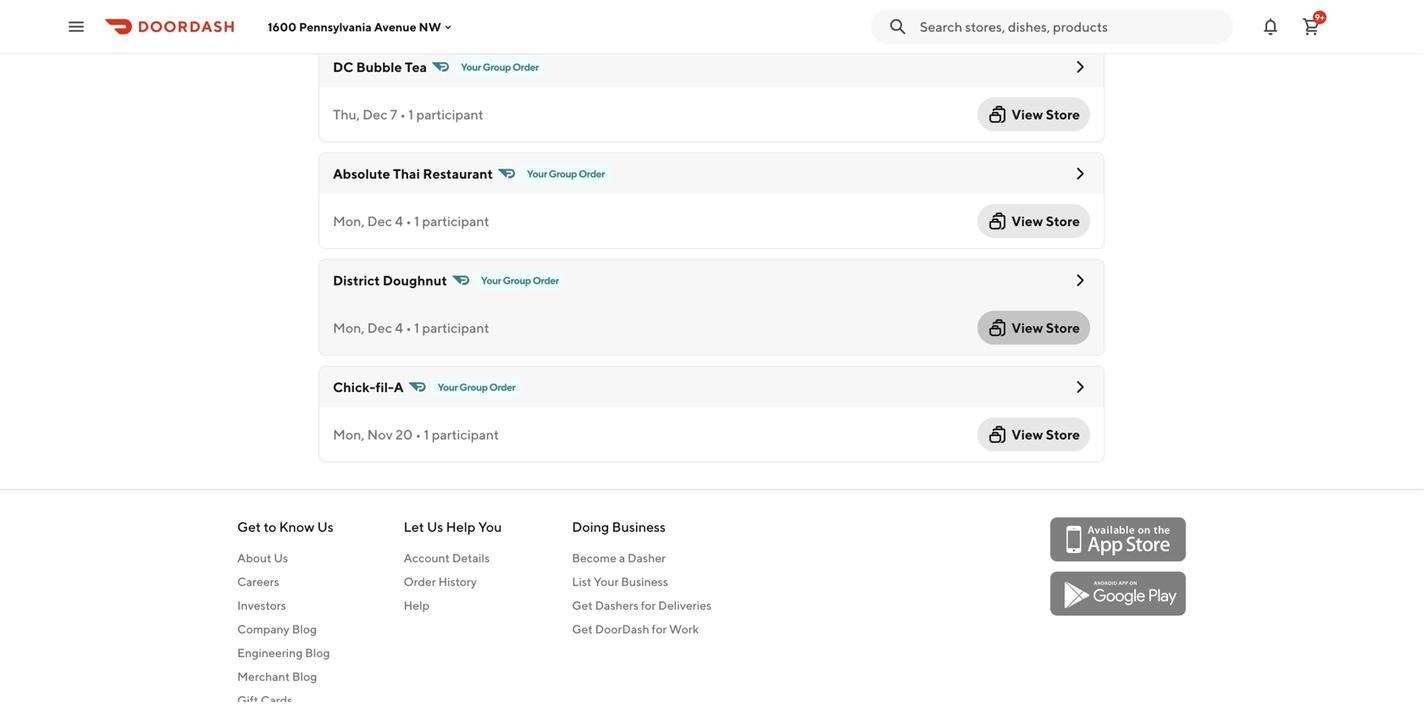 Task type: locate. For each thing, give the bounding box(es) containing it.
1 view store from the top
[[1012, 106, 1081, 122]]

4 down thai
[[395, 213, 403, 229]]

blog for merchant blog
[[292, 670, 317, 684]]

blog down company blog link
[[305, 646, 330, 660]]

list
[[572, 575, 592, 589]]

dec down absolute
[[367, 213, 392, 229]]

0 vertical spatial mon,
[[333, 213, 365, 229]]

get doordash for work link
[[572, 621, 712, 638]]

store for absolute thai restaurant
[[1046, 213, 1081, 229]]

blog for company blog
[[292, 622, 317, 636]]

deliveries
[[659, 599, 712, 613]]

1 vertical spatial for
[[652, 622, 667, 636]]

get down list
[[572, 599, 593, 613]]

a
[[619, 551, 626, 565]]

know
[[279, 519, 315, 535]]

0 horizontal spatial us
[[274, 551, 288, 565]]

you
[[478, 519, 502, 535]]

3 mon, from the top
[[333, 427, 365, 443]]

2 store from the top
[[1046, 213, 1081, 229]]

engineering
[[237, 646, 303, 660]]

company
[[237, 622, 290, 636]]

1
[[409, 106, 414, 122], [414, 213, 420, 229], [414, 320, 420, 336], [424, 427, 429, 443]]

2 view store from the top
[[1012, 213, 1081, 229]]

your right restaurant
[[527, 168, 547, 180]]

engineering blog link
[[237, 645, 334, 662]]

participant down restaurant
[[422, 213, 490, 229]]

to
[[264, 519, 276, 535]]

1 vertical spatial 4
[[395, 320, 403, 336]]

1 right 7
[[409, 106, 414, 122]]

2 4 from the top
[[395, 320, 403, 336]]

list your business
[[572, 575, 668, 589]]

your right list
[[594, 575, 619, 589]]

4 view store link from the top
[[978, 418, 1091, 452]]

4 view store from the top
[[1012, 427, 1081, 443]]

absolute
[[333, 166, 390, 182]]

dasher
[[628, 551, 666, 565]]

doing
[[572, 519, 610, 535]]

0 vertical spatial dec
[[363, 106, 388, 122]]

fil-
[[376, 379, 394, 395]]

blog
[[292, 622, 317, 636], [305, 646, 330, 660], [292, 670, 317, 684]]

nov
[[367, 427, 393, 443]]

business
[[612, 519, 666, 535], [621, 575, 668, 589]]

• down thai
[[406, 213, 412, 229]]

for for dashers
[[641, 599, 656, 613]]

1 items, open order cart image
[[1302, 17, 1322, 37]]

help left you
[[446, 519, 476, 535]]

get
[[237, 519, 261, 535], [572, 599, 593, 613], [572, 622, 593, 636]]

20
[[396, 427, 413, 443]]

4 for view store link for restaurant
[[395, 213, 403, 229]]

1 right 20 at the left bottom
[[424, 427, 429, 443]]

2 view store link from the top
[[978, 204, 1091, 238]]

participant right 20 at the left bottom
[[432, 427, 499, 443]]

• down doughnut
[[406, 320, 412, 336]]

help
[[446, 519, 476, 535], [404, 599, 430, 613]]

mon, dec 4 • 1 participant down absolute thai restaurant
[[333, 213, 490, 229]]

get to know us
[[237, 519, 334, 535]]

become
[[572, 551, 617, 565]]

absolute thai restaurant
[[333, 166, 493, 182]]

1 view store link from the top
[[978, 97, 1091, 131]]

1 vertical spatial mon, dec 4 • 1 participant
[[333, 320, 490, 336]]

dec
[[363, 106, 388, 122], [367, 213, 392, 229], [367, 320, 392, 336]]

1 vertical spatial business
[[621, 575, 668, 589]]

mon, down absolute
[[333, 213, 365, 229]]

us
[[317, 519, 334, 535], [427, 519, 443, 535], [274, 551, 288, 565]]

mon, dec 4 • 1 participant for view store link for restaurant
[[333, 213, 490, 229]]

0 vertical spatial for
[[641, 599, 656, 613]]

1 mon, dec 4 • 1 participant from the top
[[333, 213, 490, 229]]

dec down district doughnut
[[367, 320, 392, 336]]

dec left 7
[[363, 106, 388, 122]]

get doordash for work
[[572, 622, 699, 636]]

view store for absolute thai restaurant
[[1012, 213, 1081, 229]]

1 down absolute thai restaurant
[[414, 213, 420, 229]]

view store
[[1012, 106, 1081, 122], [1012, 213, 1081, 229], [1012, 320, 1081, 336], [1012, 427, 1081, 443]]

order for mon, nov 20 • 1 participant
[[489, 381, 516, 393]]

9+
[[1316, 12, 1325, 22]]

about
[[237, 551, 272, 565]]

list your business link
[[572, 574, 712, 591]]

mon, dec 4 • 1 participant
[[333, 213, 490, 229], [333, 320, 490, 336]]

get inside get doordash for work link
[[572, 622, 593, 636]]

0 vertical spatial mon, dec 4 • 1 participant
[[333, 213, 490, 229]]

about us link
[[237, 550, 334, 567]]

•
[[400, 106, 406, 122], [406, 213, 412, 229], [406, 320, 412, 336], [416, 427, 421, 443]]

mon,
[[333, 213, 365, 229], [333, 320, 365, 336], [333, 427, 365, 443]]

careers
[[237, 575, 279, 589]]

• right 7
[[400, 106, 406, 122]]

business down become a dasher link
[[621, 575, 668, 589]]

help link
[[404, 597, 502, 614]]

0 vertical spatial help
[[446, 519, 476, 535]]

mon, down district
[[333, 320, 365, 336]]

group for chick-fil-a
[[460, 381, 488, 393]]

account details
[[404, 551, 490, 565]]

notification bell image
[[1261, 17, 1281, 37]]

1 vertical spatial mon,
[[333, 320, 365, 336]]

avenue
[[374, 20, 417, 34]]

engineering blog
[[237, 646, 330, 660]]

your for district doughnut
[[481, 275, 501, 286]]

group
[[483, 61, 511, 73], [549, 168, 577, 180], [503, 275, 531, 286], [460, 381, 488, 393]]

get dashers for deliveries link
[[572, 597, 712, 614]]

1 view from the top
[[1012, 106, 1044, 122]]

get for get dashers for deliveries
[[572, 599, 593, 613]]

doordash
[[595, 622, 650, 636]]

bubble
[[356, 59, 402, 75]]

0 vertical spatial 4
[[395, 213, 403, 229]]

your for chick-fil-a
[[438, 381, 458, 393]]

company blog link
[[237, 621, 334, 638]]

restaurant
[[423, 166, 493, 182]]

get left to
[[237, 519, 261, 535]]

4 view from the top
[[1012, 427, 1044, 443]]

1 4 from the top
[[395, 213, 403, 229]]

about us
[[237, 551, 288, 565]]

mon, dec 4 • 1 participant down doughnut
[[333, 320, 490, 336]]

view store for dc bubble tea
[[1012, 106, 1081, 122]]

merchant blog
[[237, 670, 317, 684]]

your right a on the bottom of the page
[[438, 381, 458, 393]]

2 vertical spatial get
[[572, 622, 593, 636]]

store
[[1046, 106, 1081, 122], [1046, 213, 1081, 229], [1046, 320, 1081, 336], [1046, 427, 1081, 443]]

dashers
[[595, 599, 639, 613]]

2 horizontal spatial us
[[427, 519, 443, 535]]

us up careers link
[[274, 551, 288, 565]]

participant right 7
[[417, 106, 484, 122]]

your group order for district doughnut
[[481, 275, 559, 286]]

1 mon, from the top
[[333, 213, 365, 229]]

4 store from the top
[[1046, 427, 1081, 443]]

order for mon, dec 4 • 1 participant
[[579, 168, 605, 180]]

order
[[513, 61, 539, 73], [579, 168, 605, 180], [533, 275, 559, 286], [489, 381, 516, 393], [404, 575, 436, 589]]

1 vertical spatial blog
[[305, 646, 330, 660]]

blog down the investors link
[[292, 622, 317, 636]]

mon, dec 4 • 1 participant for 2nd view store link from the bottom of the page
[[333, 320, 490, 336]]

your group order
[[461, 61, 539, 73], [527, 168, 605, 180], [481, 275, 559, 286], [438, 381, 516, 393]]

help down order history
[[404, 599, 430, 613]]

0 vertical spatial blog
[[292, 622, 317, 636]]

for down list your business link
[[641, 599, 656, 613]]

view store for chick-fil-a
[[1012, 427, 1081, 443]]

for for doordash
[[652, 622, 667, 636]]

• for tea
[[400, 106, 406, 122]]

a
[[394, 379, 404, 395]]

view
[[1012, 106, 1044, 122], [1012, 213, 1044, 229], [1012, 320, 1044, 336], [1012, 427, 1044, 443]]

your
[[461, 61, 481, 73], [527, 168, 547, 180], [481, 275, 501, 286], [438, 381, 458, 393], [594, 575, 619, 589]]

us right know
[[317, 519, 334, 535]]

us right let
[[427, 519, 443, 535]]

mon, left the nov
[[333, 427, 365, 443]]

participant for a
[[432, 427, 499, 443]]

account details link
[[404, 550, 502, 567]]

dc
[[333, 59, 354, 75]]

2 view from the top
[[1012, 213, 1044, 229]]

open menu image
[[66, 17, 86, 37]]

business up become a dasher link
[[612, 519, 666, 535]]

view store link
[[978, 97, 1091, 131], [978, 204, 1091, 238], [978, 311, 1091, 345], [978, 418, 1091, 452]]

1 vertical spatial dec
[[367, 213, 392, 229]]

Store search: begin typing to search for stores available on DoorDash text field
[[920, 17, 1224, 36]]

4 down district doughnut
[[395, 320, 403, 336]]

participant
[[417, 106, 484, 122], [422, 213, 490, 229], [422, 320, 490, 336], [432, 427, 499, 443]]

order history link
[[404, 574, 502, 591]]

get left doordash
[[572, 622, 593, 636]]

your right doughnut
[[481, 275, 501, 286]]

blog down engineering blog link
[[292, 670, 317, 684]]

1 for a
[[424, 427, 429, 443]]

9+ button
[[1295, 10, 1329, 44]]

• for a
[[416, 427, 421, 443]]

1 vertical spatial help
[[404, 599, 430, 613]]

2 mon, dec 4 • 1 participant from the top
[[333, 320, 490, 336]]

dec for bubble
[[363, 106, 388, 122]]

for left work on the bottom left
[[652, 622, 667, 636]]

• right 20 at the left bottom
[[416, 427, 421, 443]]

let
[[404, 519, 424, 535]]

your right 'tea'
[[461, 61, 481, 73]]

4
[[395, 213, 403, 229], [395, 320, 403, 336]]

4 for 2nd view store link from the bottom of the page
[[395, 320, 403, 336]]

2 vertical spatial mon,
[[333, 427, 365, 443]]

1 store from the top
[[1046, 106, 1081, 122]]

view for dc bubble tea
[[1012, 106, 1044, 122]]

work
[[670, 622, 699, 636]]

0 vertical spatial get
[[237, 519, 261, 535]]

1 horizontal spatial help
[[446, 519, 476, 535]]

investors link
[[237, 597, 334, 614]]

chick-fil-a
[[333, 379, 404, 395]]

doing business
[[572, 519, 666, 535]]

dec for thai
[[367, 213, 392, 229]]

1 vertical spatial get
[[572, 599, 593, 613]]

mon, for chick-fil-a
[[333, 427, 365, 443]]

doughnut
[[383, 272, 447, 289]]

let us help you
[[404, 519, 502, 535]]

investors
[[237, 599, 286, 613]]

2 vertical spatial blog
[[292, 670, 317, 684]]

for
[[641, 599, 656, 613], [652, 622, 667, 636]]

get inside get dashers for deliveries link
[[572, 599, 593, 613]]



Task type: vqa. For each thing, say whether or not it's contained in the screenshot.
2nd Mon, Dec 4 • 1 participant from the bottom
yes



Task type: describe. For each thing, give the bounding box(es) containing it.
details
[[452, 551, 490, 565]]

thu,
[[333, 106, 360, 122]]

company blog
[[237, 622, 317, 636]]

become a dasher
[[572, 551, 666, 565]]

get dashers for deliveries
[[572, 599, 712, 613]]

0 horizontal spatial help
[[404, 599, 430, 613]]

3 view from the top
[[1012, 320, 1044, 336]]

district
[[333, 272, 380, 289]]

merchant blog link
[[237, 669, 334, 686]]

us for let us help you
[[427, 519, 443, 535]]

participant for tea
[[417, 106, 484, 122]]

your group order for absolute thai restaurant
[[527, 168, 605, 180]]

view store link for a
[[978, 418, 1091, 452]]

1600 pennsylvania avenue nw
[[268, 20, 441, 34]]

pennsylvania
[[299, 20, 372, 34]]

district doughnut
[[333, 272, 447, 289]]

thu, dec 7 • 1 participant
[[333, 106, 484, 122]]

account
[[404, 551, 450, 565]]

chick-
[[333, 379, 376, 395]]

get for get to know us
[[237, 519, 261, 535]]

your group order for dc bubble tea
[[461, 61, 539, 73]]

participant for restaurant
[[422, 213, 490, 229]]

2 vertical spatial dec
[[367, 320, 392, 336]]

thai
[[393, 166, 420, 182]]

1 down doughnut
[[414, 320, 420, 336]]

group for district doughnut
[[503, 275, 531, 286]]

group for dc bubble tea
[[483, 61, 511, 73]]

0 vertical spatial business
[[612, 519, 666, 535]]

store for chick-fil-a
[[1046, 427, 1081, 443]]

view store link for tea
[[978, 97, 1091, 131]]

3 store from the top
[[1046, 320, 1081, 336]]

us for about us
[[274, 551, 288, 565]]

mon, nov 20 • 1 participant
[[333, 427, 499, 443]]

careers link
[[237, 574, 334, 591]]

participant down doughnut
[[422, 320, 490, 336]]

1600
[[268, 20, 297, 34]]

2 mon, from the top
[[333, 320, 365, 336]]

view for absolute thai restaurant
[[1012, 213, 1044, 229]]

nw
[[419, 20, 441, 34]]

become a dasher link
[[572, 550, 712, 567]]

your for absolute thai restaurant
[[527, 168, 547, 180]]

view store link for restaurant
[[978, 204, 1091, 238]]

• for restaurant
[[406, 213, 412, 229]]

dc bubble tea
[[333, 59, 427, 75]]

merchant
[[237, 670, 290, 684]]

your for dc bubble tea
[[461, 61, 481, 73]]

mon, for absolute thai restaurant
[[333, 213, 365, 229]]

order for thu, dec 7 • 1 participant
[[513, 61, 539, 73]]

your group order for chick-fil-a
[[438, 381, 516, 393]]

business inside list your business link
[[621, 575, 668, 589]]

3 view store from the top
[[1012, 320, 1081, 336]]

blog for engineering blog
[[305, 646, 330, 660]]

view for chick-fil-a
[[1012, 427, 1044, 443]]

1600 pennsylvania avenue nw button
[[268, 20, 455, 34]]

group for absolute thai restaurant
[[549, 168, 577, 180]]

get for get doordash for work
[[572, 622, 593, 636]]

7
[[390, 106, 397, 122]]

1 horizontal spatial us
[[317, 519, 334, 535]]

1 for tea
[[409, 106, 414, 122]]

1 for restaurant
[[414, 213, 420, 229]]

store for dc bubble tea
[[1046, 106, 1081, 122]]

3 view store link from the top
[[978, 311, 1091, 345]]

tea
[[405, 59, 427, 75]]

history
[[439, 575, 477, 589]]

order history
[[404, 575, 477, 589]]



